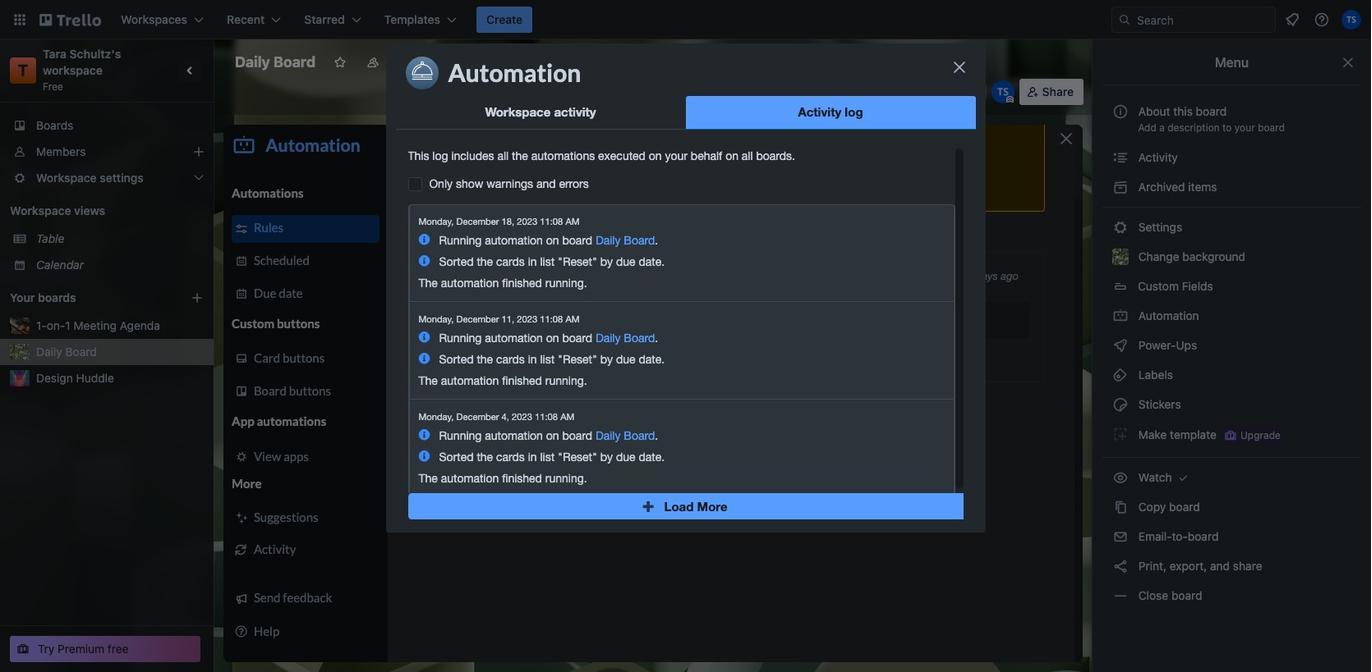 Task type: locate. For each thing, give the bounding box(es) containing it.
workspace left visible
[[386, 55, 447, 69]]

1 sm image from the top
[[1113, 179, 1129, 196]]

tara
[[43, 47, 67, 61]]

create button
[[477, 7, 533, 33]]

about this board add a description to your board
[[1138, 104, 1285, 134]]

1 horizontal spatial power-ups
[[1136, 339, 1201, 353]]

board left star or unstar board image
[[274, 53, 316, 71]]

1 vertical spatial workspace
[[10, 204, 71, 218]]

workspace inside button
[[386, 55, 447, 69]]

tara schultz (taraschultz7) image right all
[[992, 81, 1015, 104]]

1 horizontal spatial board
[[274, 53, 316, 71]]

your
[[1235, 122, 1255, 134]]

4 sm image from the top
[[1113, 367, 1129, 384]]

power-ups link
[[1103, 333, 1362, 359]]

watch
[[1136, 471, 1175, 485]]

board
[[1196, 104, 1227, 118], [1258, 122, 1285, 134], [1169, 500, 1200, 514], [1188, 530, 1219, 544], [1172, 589, 1203, 603]]

change background link
[[1103, 244, 1362, 270]]

1 horizontal spatial ups
[[1176, 339, 1197, 353]]

try premium free button
[[10, 637, 200, 663]]

upgrade button
[[1221, 426, 1284, 446]]

0 vertical spatial tara schultz (taraschultz7) image
[[1342, 10, 1362, 30]]

power-ups up labels
[[1136, 339, 1201, 353]]

menu
[[1215, 55, 1249, 70]]

1 vertical spatial power-
[[1139, 339, 1176, 353]]

sm image inside close board link
[[1113, 588, 1129, 605]]

design
[[36, 371, 73, 385]]

huddle
[[76, 371, 114, 385]]

sm image for power-ups
[[1113, 338, 1129, 354]]

all
[[960, 85, 973, 99]]

0 vertical spatial automation
[[746, 85, 809, 99]]

sm image for labels
[[1113, 367, 1129, 384]]

print, export, and share
[[1136, 560, 1263, 574]]

watching button
[[522, 79, 613, 105]]

sm image inside the "labels" link
[[1113, 367, 1129, 384]]

table link
[[36, 231, 204, 247]]

workspace
[[386, 55, 447, 69], [10, 204, 71, 218]]

design huddle
[[36, 371, 114, 385]]

board inside email-to-board link
[[1188, 530, 1219, 544]]

sm image
[[1113, 179, 1129, 196], [1113, 219, 1129, 236], [1113, 338, 1129, 354], [1113, 367, 1129, 384], [1113, 397, 1129, 413], [1113, 559, 1129, 575], [1113, 588, 1129, 605]]

1 vertical spatial power-ups
[[1136, 339, 1201, 353]]

3 sm image from the top
[[1113, 338, 1129, 354]]

0 horizontal spatial power-
[[650, 85, 688, 99]]

daily board inside text field
[[235, 53, 316, 71]]

sm image for stickers
[[1113, 397, 1129, 413]]

workspace for workspace visible
[[386, 55, 447, 69]]

1 vertical spatial automation
[[1136, 309, 1199, 323]]

power-ups
[[650, 85, 710, 99], [1136, 339, 1201, 353]]

clear
[[929, 85, 957, 99]]

workspace for workspace views
[[10, 204, 71, 218]]

sm image inside power-ups link
[[1113, 338, 1129, 354]]

search image
[[1118, 13, 1131, 26]]

1 horizontal spatial daily
[[235, 53, 270, 71]]

archived
[[1139, 180, 1185, 194]]

daily board
[[235, 53, 316, 71], [36, 345, 97, 359]]

5 sm image from the top
[[1113, 397, 1129, 413]]

ups left automation button
[[688, 85, 710, 99]]

close board link
[[1103, 583, 1362, 610]]

0 vertical spatial daily board
[[235, 53, 316, 71]]

activity
[[1136, 150, 1178, 164]]

export,
[[1170, 560, 1207, 574]]

daily board left star or unstar board image
[[235, 53, 316, 71]]

1 horizontal spatial automation
[[1136, 309, 1199, 323]]

7 sm image from the top
[[1113, 588, 1129, 605]]

1 vertical spatial daily
[[36, 345, 62, 359]]

email-to-board link
[[1103, 524, 1362, 551]]

board up watching button
[[526, 55, 558, 69]]

t link
[[10, 58, 36, 84]]

1 horizontal spatial daily board
[[235, 53, 316, 71]]

sm image for watch
[[1113, 470, 1129, 486]]

labels link
[[1103, 362, 1362, 389]]

1 vertical spatial ups
[[1176, 339, 1197, 353]]

0 horizontal spatial workspace
[[10, 204, 71, 218]]

Board name text field
[[227, 49, 324, 76]]

stickers link
[[1103, 392, 1362, 418]]

0 horizontal spatial ups
[[688, 85, 710, 99]]

archived items link
[[1103, 174, 1362, 200]]

custom fields button
[[1103, 274, 1362, 300]]

sm image for activity
[[1113, 150, 1129, 166]]

description
[[1168, 122, 1220, 134]]

table
[[36, 232, 64, 246]]

sm image inside automation button
[[723, 79, 746, 102]]

sm image inside automation link
[[1113, 308, 1129, 325]]

board inside the copy board link
[[1169, 500, 1200, 514]]

Search field
[[1131, 7, 1275, 32]]

1-on-1 meeting agenda
[[36, 319, 160, 333]]

tara schultz's workspace link
[[43, 47, 124, 77]]

0 vertical spatial power-ups
[[650, 85, 710, 99]]

power-
[[650, 85, 688, 99], [1139, 339, 1176, 353]]

this
[[1174, 104, 1193, 118]]

ups
[[688, 85, 710, 99], [1176, 339, 1197, 353]]

workspace up table
[[10, 204, 71, 218]]

try
[[38, 643, 55, 657]]

sm image inside settings link
[[1113, 219, 1129, 236]]

0 vertical spatial workspace
[[386, 55, 447, 69]]

0 horizontal spatial automation
[[746, 85, 809, 99]]

boards link
[[0, 113, 214, 139]]

sm image inside the activity link
[[1113, 150, 1129, 166]]

sm image
[[723, 79, 746, 102], [1113, 150, 1129, 166], [1113, 308, 1129, 325], [1113, 426, 1129, 443], [1113, 470, 1129, 486], [1175, 470, 1192, 486], [1113, 500, 1129, 516], [1113, 529, 1129, 546]]

1 horizontal spatial tara schultz (taraschultz7) image
[[1342, 10, 1362, 30]]

sm image inside archived items link
[[1113, 179, 1129, 196]]

board down export,
[[1172, 589, 1203, 603]]

1 horizontal spatial workspace
[[386, 55, 447, 69]]

make
[[1139, 428, 1167, 442]]

board up print, export, and share
[[1188, 530, 1219, 544]]

power-ups button
[[617, 79, 720, 105]]

calendar link
[[36, 257, 204, 274]]

ups down automation link at the top
[[1176, 339, 1197, 353]]

6 sm image from the top
[[1113, 559, 1129, 575]]

print, export, and share link
[[1103, 554, 1362, 580]]

sm image inside email-to-board link
[[1113, 529, 1129, 546]]

board up design huddle
[[65, 345, 97, 359]]

tara schultz (taraschultz7) image right the open information menu image
[[1342, 10, 1362, 30]]

power-ups inside button
[[650, 85, 710, 99]]

free
[[108, 643, 129, 657]]

sm image inside stickers link
[[1113, 397, 1129, 413]]

daily
[[235, 53, 270, 71], [36, 345, 62, 359]]

0 vertical spatial ups
[[688, 85, 710, 99]]

members
[[36, 145, 86, 159]]

power- up labels
[[1139, 339, 1176, 353]]

1 vertical spatial tara schultz (taraschultz7) image
[[992, 81, 1015, 104]]

1-on-1 meeting agenda link
[[36, 318, 204, 334]]

workspace views
[[10, 204, 105, 218]]

sm image inside the copy board link
[[1113, 500, 1129, 516]]

daily board down the 1
[[36, 345, 97, 359]]

0 vertical spatial daily
[[235, 53, 270, 71]]

share
[[1233, 560, 1263, 574]]

schultz's
[[69, 47, 121, 61]]

0 horizontal spatial daily board
[[36, 345, 97, 359]]

0 vertical spatial power-
[[650, 85, 688, 99]]

star or unstar board image
[[334, 56, 347, 69]]

board inside text field
[[274, 53, 316, 71]]

settings link
[[1103, 214, 1362, 241]]

board up to-
[[1169, 500, 1200, 514]]

tara schultz (taraschultz7) image
[[1342, 10, 1362, 30], [992, 81, 1015, 104]]

power-ups down primary element
[[650, 85, 710, 99]]

1 vertical spatial daily board
[[36, 345, 97, 359]]

2 sm image from the top
[[1113, 219, 1129, 236]]

to-
[[1172, 530, 1188, 544]]

0 horizontal spatial power-ups
[[650, 85, 710, 99]]

power- down primary element
[[650, 85, 688, 99]]

sm image inside the print, export, and share link
[[1113, 559, 1129, 575]]

try premium free
[[38, 643, 129, 657]]



Task type: vqa. For each thing, say whether or not it's contained in the screenshot.
Activity sm image
yes



Task type: describe. For each thing, give the bounding box(es) containing it.
free
[[43, 81, 63, 93]]

sm image for archived items
[[1113, 179, 1129, 196]]

board inside close board link
[[1172, 589, 1203, 603]]

sm image for print, export, and share
[[1113, 559, 1129, 575]]

custom fields
[[1138, 279, 1213, 293]]

sm image for copy board
[[1113, 500, 1129, 516]]

settings
[[1136, 220, 1183, 234]]

boards
[[38, 291, 76, 305]]

filters
[[847, 85, 880, 99]]

1 horizontal spatial power-
[[1139, 339, 1176, 353]]

tara schultz's workspace free
[[43, 47, 124, 93]]

automation inside button
[[746, 85, 809, 99]]

sm image for make template
[[1113, 426, 1129, 443]]

members link
[[0, 139, 214, 165]]

primary element
[[0, 0, 1371, 39]]

daily board link
[[36, 344, 204, 361]]

clear all
[[929, 85, 973, 99]]

automation link
[[1103, 303, 1362, 329]]

copy board link
[[1103, 495, 1362, 521]]

share
[[1042, 85, 1074, 99]]

customize views image
[[576, 54, 592, 71]]

board up to
[[1196, 104, 1227, 118]]

1-
[[36, 319, 47, 333]]

background
[[1183, 250, 1246, 264]]

0 horizontal spatial daily
[[36, 345, 62, 359]]

your boards
[[10, 291, 76, 305]]

about
[[1139, 104, 1171, 118]]

copy
[[1139, 500, 1166, 514]]

watching
[[552, 85, 603, 99]]

make template
[[1136, 428, 1217, 442]]

sm image for close board
[[1113, 588, 1129, 605]]

premium
[[58, 643, 104, 657]]

sm image for email-to-board
[[1113, 529, 1129, 546]]

your boards with 3 items element
[[10, 288, 166, 308]]

and
[[1210, 560, 1230, 574]]

0 notifications image
[[1283, 10, 1302, 30]]

upgrade
[[1241, 430, 1281, 442]]

automation button
[[723, 79, 819, 105]]

board link
[[498, 49, 568, 76]]

add
[[1138, 122, 1157, 134]]

workspace
[[43, 63, 103, 77]]

close
[[1139, 589, 1169, 603]]

workspace visible
[[386, 55, 485, 69]]

email-
[[1139, 530, 1172, 544]]

add board image
[[191, 292, 204, 305]]

workspace visible button
[[357, 49, 494, 76]]

change background
[[1136, 250, 1246, 264]]

watch link
[[1103, 465, 1362, 491]]

2 horizontal spatial board
[[526, 55, 558, 69]]

labels
[[1136, 368, 1173, 382]]

0
[[905, 85, 912, 99]]

calendar
[[36, 258, 84, 272]]

clear all button
[[922, 79, 979, 105]]

archived items
[[1136, 180, 1217, 194]]

activity link
[[1103, 145, 1362, 171]]

to
[[1223, 122, 1232, 134]]

custom
[[1138, 279, 1179, 293]]

board right your
[[1258, 122, 1285, 134]]

copy board
[[1136, 500, 1200, 514]]

open information menu image
[[1314, 12, 1330, 28]]

views
[[74, 204, 105, 218]]

agenda
[[120, 319, 160, 333]]

fields
[[1182, 279, 1213, 293]]

t
[[18, 61, 28, 80]]

0 horizontal spatial tara schultz (taraschultz7) image
[[992, 81, 1015, 104]]

ups inside button
[[688, 85, 710, 99]]

design huddle link
[[36, 371, 204, 387]]

1
[[65, 319, 70, 333]]

a
[[1160, 122, 1165, 134]]

power- inside button
[[650, 85, 688, 99]]

close board
[[1136, 589, 1203, 603]]

meeting
[[74, 319, 117, 333]]

0 horizontal spatial board
[[65, 345, 97, 359]]

sm image for settings
[[1113, 219, 1129, 236]]

create
[[486, 12, 523, 26]]

boards
[[36, 118, 73, 132]]

your
[[10, 291, 35, 305]]

daily inside text field
[[235, 53, 270, 71]]

print,
[[1139, 560, 1167, 574]]

on-
[[47, 319, 65, 333]]

sm image for automation
[[1113, 308, 1129, 325]]

change
[[1139, 250, 1180, 264]]

items
[[1188, 180, 1217, 194]]

stickers
[[1136, 398, 1181, 412]]

email-to-board
[[1136, 530, 1219, 544]]



